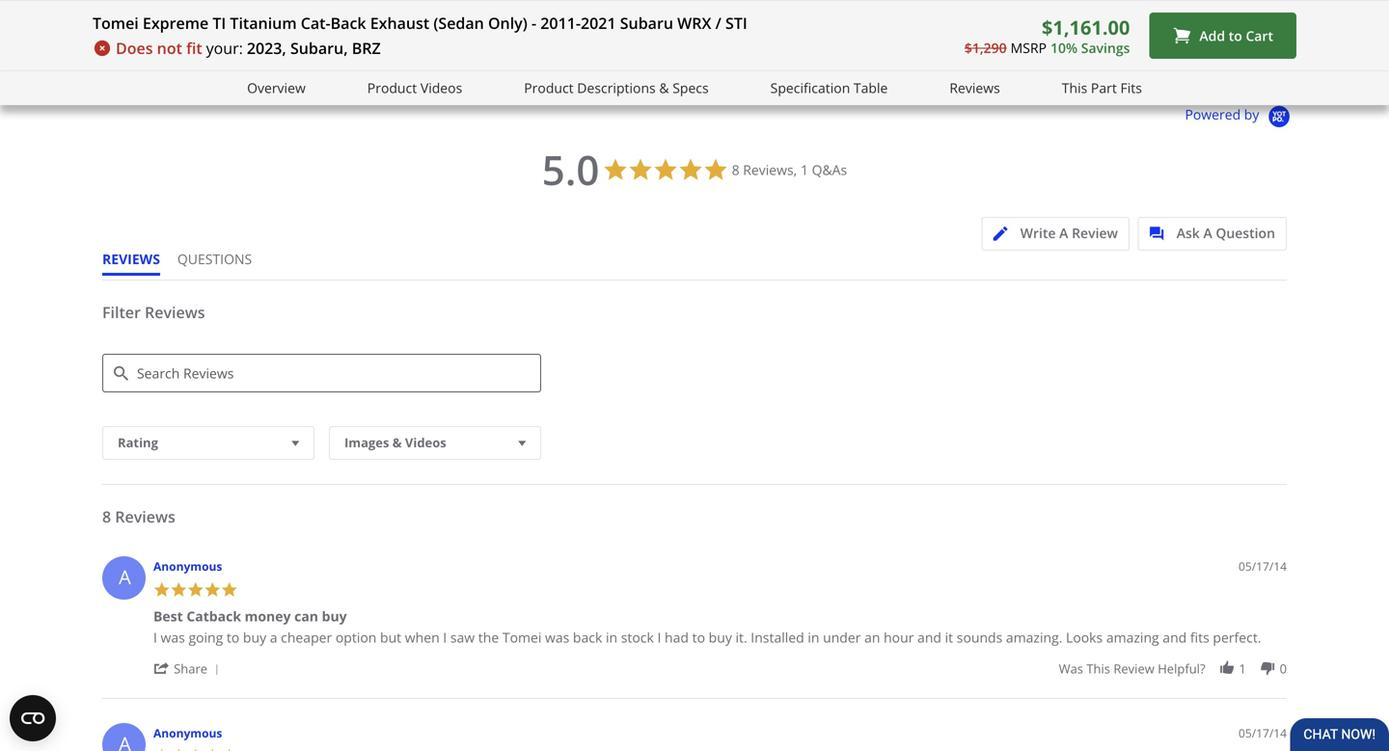 Task type: vqa. For each thing, say whether or not it's contained in the screenshot.
a subaru STI Thumbnail Image
no



Task type: locate. For each thing, give the bounding box(es) containing it.
0 horizontal spatial olm
[[700, 14, 727, 32]]

i left the had
[[658, 629, 662, 647]]

led
[[814, 14, 837, 32]]

& left 'specs'
[[660, 79, 669, 97]]

0 horizontal spatial and
[[918, 629, 942, 647]]

1 jdm from the left
[[731, 14, 754, 32]]

0 vertical spatial 05/17/14
[[1239, 559, 1288, 575]]

a down 8 reviews
[[119, 564, 131, 591]]

a for ask
[[1204, 224, 1213, 242]]

valve...
[[327, 14, 368, 32]]

ngk laser iridium stock heat range...
[[515, 14, 736, 32]]

2011-
[[541, 13, 581, 33]]

write no frame image
[[994, 227, 1018, 241]]

3 total reviews element
[[515, 32, 669, 48], [1255, 32, 1390, 48]]

and left fits
[[1163, 629, 1187, 647]]

0 vertical spatial 8
[[732, 161, 740, 179]]

back
[[573, 629, 603, 647]]

looks
[[1067, 629, 1103, 647]]

perfect.
[[1214, 629, 1262, 647]]

reviews down rating
[[115, 507, 175, 527]]

1 product from the left
[[368, 79, 417, 97]]

reviews
[[950, 79, 1001, 97], [145, 302, 205, 323], [115, 507, 175, 527]]

1 anonymous from the top
[[153, 559, 222, 575]]

to right add
[[1229, 26, 1243, 45]]

rain
[[1337, 14, 1362, 32]]

2 total reviews element
[[1070, 32, 1224, 48]]

2 3 total reviews element from the left
[[1255, 32, 1390, 48]]

this
[[1063, 79, 1088, 97]]

an
[[865, 629, 881, 647]]

stock
[[621, 629, 654, 647]]

iridium
[[579, 14, 621, 32]]

2 anonymous from the top
[[153, 726, 222, 742]]

1 vertical spatial tomei
[[503, 629, 542, 647]]

0 vertical spatial review date 05/17/14 element
[[1239, 559, 1288, 575]]

1 horizontal spatial i
[[443, 629, 447, 647]]

videos down 9 total reviews element
[[421, 79, 463, 97]]

1 right vote up review by anonymous on 17 may 2014 image
[[1240, 661, 1247, 678]]

a
[[1060, 224, 1069, 242], [1204, 224, 1213, 242], [119, 564, 131, 591]]

0 horizontal spatial was
[[161, 629, 185, 647]]

style left "drl"
[[1206, 14, 1234, 32]]

0 horizontal spatial 1
[[801, 161, 809, 179]]

specs
[[673, 79, 709, 97]]

style right the oe
[[1305, 14, 1333, 32]]

1 olm from the left
[[700, 14, 727, 32]]

and
[[918, 629, 942, 647], [1163, 629, 1187, 647]]

2024...
[[498, 14, 537, 32]]

subaru
[[620, 13, 674, 33], [330, 14, 372, 32]]

0 horizontal spatial style
[[1206, 14, 1234, 32]]

tab list
[[102, 250, 269, 280]]

to right the had
[[693, 629, 706, 647]]

anonymous for 2nd review date 05/17/14 element from the bottom
[[153, 559, 222, 575]]

10%
[[1051, 38, 1078, 57]]

add to cart
[[1200, 26, 1274, 45]]

1 vertical spatial videos
[[405, 434, 447, 452]]

reviews down questions
[[145, 302, 205, 323]]

5.0
[[542, 142, 600, 197]]

0 horizontal spatial a
[[119, 564, 131, 591]]

5.0 star rating element
[[542, 142, 600, 197]]

a right ask
[[1204, 224, 1213, 242]]

oem
[[375, 14, 403, 32]]

1 horizontal spatial style
[[1305, 14, 1333, 32]]

a inside tab panel
[[119, 564, 131, 591]]

1 vertical spatial anonymous
[[153, 726, 222, 742]]

0 horizontal spatial &
[[393, 434, 402, 452]]

olm right heat
[[700, 14, 727, 32]]

0 horizontal spatial i
[[153, 629, 157, 647]]

0 horizontal spatial oil
[[273, 14, 289, 32]]

write a review button
[[982, 217, 1130, 251]]

descriptions
[[577, 79, 656, 97]]

ask
[[1177, 224, 1201, 242]]

buy
[[322, 608, 347, 626], [243, 629, 266, 647], [709, 629, 732, 647]]

in
[[606, 629, 618, 647], [808, 629, 820, 647]]

1 vertical spatial 05/17/14
[[1239, 726, 1288, 742]]

2 oil from the left
[[406, 14, 422, 32]]

rating element
[[102, 427, 315, 460]]

olm
[[700, 14, 727, 32], [1255, 14, 1282, 32]]

tomei right the
[[503, 629, 542, 647]]

only)
[[488, 13, 528, 33]]

1 oil from the left
[[273, 14, 289, 32]]

product down brz
[[368, 79, 417, 97]]

was down best
[[161, 629, 185, 647]]

1 vertical spatial reviews
[[145, 302, 205, 323]]

1 horizontal spatial was
[[545, 629, 570, 647]]

05/17/14 up perfect.
[[1239, 559, 1288, 575]]

- left 2015-
[[458, 14, 462, 32]]

05/17/14 down vote down review by anonymous on 17 may 2014 icon
[[1239, 726, 1288, 742]]

0 vertical spatial anonymous
[[153, 559, 222, 575]]

1 horizontal spatial 1
[[1240, 661, 1247, 678]]

3 i from the left
[[658, 629, 662, 647]]

product for product descriptions & specs
[[524, 79, 574, 97]]

0 horizontal spatial filter
[[102, 302, 141, 323]]

0 vertical spatial &
[[660, 79, 669, 97]]

questions
[[178, 250, 252, 268]]

buy right can
[[322, 608, 347, 626]]

3 total reviews element for style
[[1255, 32, 1390, 48]]

1 horizontal spatial filter
[[426, 14, 455, 32]]

2 horizontal spatial buy
[[709, 629, 732, 647]]

i
[[153, 629, 157, 647], [443, 629, 447, 647], [658, 629, 662, 647]]

heat
[[659, 14, 687, 32]]

tomei
[[93, 13, 139, 33], [503, 629, 542, 647]]

1 horizontal spatial in
[[808, 629, 820, 647]]

review date 05/17/14 element
[[1239, 559, 1288, 575], [1239, 726, 1288, 742]]

filter reviews heading
[[102, 302, 1288, 340]]

to right 'going'
[[227, 629, 240, 647]]

1
[[801, 161, 809, 179], [1240, 661, 1247, 678]]

in left under
[[808, 629, 820, 647]]

group inside a tab panel
[[1059, 661, 1288, 678]]

group
[[1059, 661, 1288, 678]]

jdm right facelift
[[1179, 14, 1203, 32]]

style
[[1206, 14, 1234, 32], [1305, 14, 1333, 32]]

oil
[[273, 14, 289, 32], [406, 14, 422, 32]]

videos right images
[[405, 434, 447, 452]]

& right images
[[393, 434, 402, 452]]

1 horizontal spatial jdm
[[1179, 14, 1203, 32]]

buy left a
[[243, 629, 266, 647]]

buy left it.
[[709, 629, 732, 647]]

05/17/14 for first review date 05/17/14 element from the bottom of the a tab panel
[[1239, 726, 1288, 742]]

1 and from the left
[[918, 629, 942, 647]]

share button
[[153, 660, 226, 678]]

facelift
[[1135, 14, 1176, 32]]

filter
[[426, 14, 455, 32], [102, 302, 141, 323]]

open widget image
[[10, 696, 56, 742]]

1 in from the left
[[606, 629, 618, 647]]

in right back
[[606, 629, 618, 647]]

exhaust
[[370, 13, 430, 33]]

product down laser
[[524, 79, 574, 97]]

0 vertical spatial reviews
[[950, 79, 1001, 97]]

brz
[[352, 38, 381, 58]]

anonymous down share
[[153, 726, 222, 742]]

1 inside a tab panel
[[1240, 661, 1247, 678]]

2 horizontal spatial a
[[1204, 224, 1213, 242]]

powered
[[1186, 105, 1241, 123]]

1 05/17/14 from the top
[[1239, 559, 1288, 575]]

2 horizontal spatial to
[[1229, 26, 1243, 45]]

0 vertical spatial videos
[[421, 79, 463, 97]]

cheaper
[[281, 629, 332, 647]]

$1,161.00 $1,290 msrp 10% savings
[[965, 14, 1131, 57]]

ask a question
[[1177, 224, 1276, 242]]

1 horizontal spatial olm
[[1255, 14, 1282, 32]]

-
[[532, 13, 537, 33], [458, 14, 462, 32]]

1 vertical spatial filter
[[102, 302, 141, 323]]

review date 05/17/14 element down vote down review by anonymous on 17 may 2014 icon
[[1239, 726, 1288, 742]]

Rating Filter field
[[102, 427, 315, 460]]

reviews inside heading
[[145, 302, 205, 323]]

sti
[[726, 13, 748, 33]]

jdm right the /
[[731, 14, 754, 32]]

1 horizontal spatial 8
[[732, 161, 740, 179]]

star image
[[159, 34, 174, 48], [174, 34, 188, 48], [203, 34, 217, 48], [373, 34, 388, 48], [1070, 34, 1084, 48], [1084, 34, 1099, 48], [1113, 34, 1128, 48], [153, 582, 170, 599], [170, 582, 187, 599], [187, 749, 204, 752], [204, 749, 221, 752], [221, 749, 238, 752]]

1 horizontal spatial &
[[660, 79, 669, 97]]

05/17/14
[[1239, 559, 1288, 575], [1239, 726, 1288, 742]]

subaru oem oil filter - 2015-2024...
[[330, 14, 537, 32]]

8 reviews, 1 q&as
[[732, 161, 848, 179]]

1 vertical spatial 1
[[1240, 661, 1247, 678]]

table
[[854, 79, 888, 97]]

1 horizontal spatial product
[[524, 79, 574, 97]]

1 left q&as
[[801, 161, 809, 179]]

share image
[[153, 661, 170, 678]]

msrp
[[1011, 38, 1047, 57]]

images
[[345, 434, 389, 452]]

was this review helpful?
[[1059, 661, 1206, 678]]

2 product from the left
[[524, 79, 574, 97]]

ngk
[[515, 14, 541, 32]]

this part fits
[[1063, 79, 1143, 97]]

1 horizontal spatial a
[[1060, 224, 1069, 242]]

0 vertical spatial tomei
[[93, 13, 139, 33]]

- left laser
[[532, 13, 537, 33]]

olm left the oe
[[1255, 14, 1282, 32]]

2 olm from the left
[[1255, 14, 1282, 32]]

0 horizontal spatial subaru
[[330, 14, 372, 32]]

1 vertical spatial review date 05/17/14 element
[[1239, 726, 1288, 742]]

to
[[1229, 26, 1243, 45], [227, 629, 240, 647], [693, 629, 706, 647]]

i left saw
[[443, 629, 447, 647]]

1 horizontal spatial tomei
[[503, 629, 542, 647]]

2 in from the left
[[808, 629, 820, 647]]

a tab panel
[[93, 547, 1297, 752]]

olm for olm oe style rain guar
[[1255, 14, 1282, 32]]

0 vertical spatial 1
[[801, 161, 809, 179]]

olm jdm precision led lift gate... link
[[700, 0, 899, 32]]

reviews for 8 reviews
[[115, 507, 175, 527]]

tomei inside best catback money can buy i was going to buy a cheaper option but when i saw the tomei was back in stock i had to buy it. installed in under an hour and it sounds amazing. looks amazing and fits perfect.
[[503, 629, 542, 647]]

olm oe style rain guar link
[[1255, 0, 1390, 32]]

a right write
[[1060, 224, 1069, 242]]

ask a question button
[[1139, 217, 1288, 251]]

quick
[[193, 14, 227, 32]]

1 vertical spatial 8
[[102, 507, 111, 527]]

but
[[380, 629, 402, 647]]

1 horizontal spatial oil
[[406, 14, 422, 32]]

1 horizontal spatial and
[[1163, 629, 1187, 647]]

ti
[[213, 13, 226, 33]]

2 vertical spatial reviews
[[115, 507, 175, 527]]

question
[[1217, 224, 1276, 242]]

0 horizontal spatial jdm
[[731, 14, 754, 32]]

2 horizontal spatial i
[[658, 629, 662, 647]]

write a review
[[1021, 224, 1119, 242]]

1 3 total reviews element from the left
[[515, 32, 669, 48]]

write
[[1021, 224, 1056, 242]]

review date 05/17/14 element up perfect.
[[1239, 559, 1288, 575]]

1 review date 05/17/14 element from the top
[[1239, 559, 1288, 575]]

ngk laser iridium stock heat range... link
[[515, 0, 736, 32]]

0 horizontal spatial product
[[368, 79, 417, 97]]

was left back
[[545, 629, 570, 647]]

anonymous for first review date 05/17/14 element from the bottom of the a tab panel
[[153, 726, 222, 742]]

to inside the add to cart button
[[1229, 26, 1243, 45]]

star image
[[145, 34, 159, 48], [188, 34, 203, 48], [330, 34, 344, 48], [344, 34, 359, 48], [359, 34, 373, 48], [1099, 34, 1113, 48], [1255, 34, 1269, 48], [187, 582, 204, 599], [204, 582, 221, 599], [221, 582, 238, 599], [153, 749, 170, 752], [170, 749, 187, 752]]

subaru oem oil filter - 2015-2024... link
[[330, 0, 537, 32]]

1 horizontal spatial 3 total reviews element
[[1255, 32, 1390, 48]]

tomei up "does"
[[93, 13, 139, 33]]

2 i from the left
[[443, 629, 447, 647]]

0 horizontal spatial in
[[606, 629, 618, 647]]

amazing
[[1107, 629, 1160, 647]]

expreme
[[143, 13, 209, 33]]

and left the it
[[918, 629, 942, 647]]

specification table
[[771, 79, 888, 97]]

2 05/17/14 from the top
[[1239, 726, 1288, 742]]

down triangle image
[[514, 433, 531, 453]]

2 and from the left
[[1163, 629, 1187, 647]]

0 horizontal spatial 3 total reviews element
[[515, 32, 669, 48]]

1 vertical spatial &
[[393, 434, 402, 452]]

0 horizontal spatial buy
[[243, 629, 266, 647]]

images & videos element
[[329, 427, 541, 460]]

installed
[[751, 629, 805, 647]]

group containing was this review helpful?
[[1059, 661, 1288, 678]]

reviews down $1,290
[[950, 79, 1001, 97]]

0 horizontal spatial 8
[[102, 507, 111, 527]]

& inside field
[[393, 434, 402, 452]]

guar
[[1365, 14, 1390, 32]]

anonymous up best
[[153, 559, 222, 575]]

i down best
[[153, 629, 157, 647]]



Task type: describe. For each thing, give the bounding box(es) containing it.
best catback money can buy i was going to buy a cheaper option but when i saw the tomei was back in stock i had to buy it. installed in under an hour and it sounds amazing. looks amazing and fits perfect.
[[153, 608, 1262, 647]]

product descriptions & specs
[[524, 79, 709, 97]]

Search Reviews search field
[[102, 354, 541, 393]]

not
[[157, 38, 182, 58]]

seperator image
[[211, 665, 223, 677]]

gate...
[[862, 14, 899, 32]]

1 horizontal spatial subaru
[[620, 13, 674, 33]]

this part fits link
[[1063, 77, 1143, 99]]

+...
[[1264, 14, 1281, 32]]

olm for olm jdm precision led lift gate...
[[700, 14, 727, 32]]

1 horizontal spatial buy
[[322, 608, 347, 626]]

titanium
[[230, 13, 297, 33]]

vote up review by anonymous on 17 may 2014 image
[[1219, 661, 1236, 678]]

8 for 8 reviews
[[102, 507, 111, 527]]

powered by
[[1186, 105, 1263, 123]]

product videos
[[368, 79, 463, 97]]

(7)
[[217, 32, 231, 48]]

precision
[[758, 14, 811, 32]]

0 horizontal spatial -
[[458, 14, 462, 32]]

1 was from the left
[[161, 629, 185, 647]]

reviews,
[[743, 161, 798, 179]]

powered by link
[[1186, 105, 1297, 129]]

product for product videos
[[368, 79, 417, 97]]

tab list containing reviews
[[102, 250, 269, 280]]

by
[[1245, 105, 1260, 123]]

lift
[[840, 14, 858, 32]]

a for write
[[1060, 224, 1069, 242]]

1 horizontal spatial to
[[693, 629, 706, 647]]

fumoto quick engine oil drain valve... link
[[145, 0, 368, 32]]

laser
[[544, 14, 576, 32]]

sounds
[[957, 629, 1003, 647]]

best
[[153, 608, 183, 626]]

subaru,
[[290, 38, 348, 58]]

7 total reviews element
[[145, 32, 299, 48]]

reviews
[[102, 250, 160, 268]]

down triangle image
[[287, 433, 304, 453]]

(2)
[[1142, 32, 1156, 48]]

05/17/14 for 2nd review date 05/17/14 element from the bottom
[[1239, 559, 1288, 575]]

amazing.
[[1007, 629, 1063, 647]]

0 horizontal spatial to
[[227, 629, 240, 647]]

2 jdm from the left
[[1179, 14, 1203, 32]]

filter inside heading
[[102, 302, 141, 323]]

Images & Videos Filter field
[[329, 427, 541, 460]]

review
[[1072, 224, 1119, 242]]

back
[[331, 13, 366, 33]]

cart
[[1247, 26, 1274, 45]]

drain
[[292, 14, 324, 32]]

subispeed facelift jdm style drl +...
[[1070, 14, 1281, 32]]

1 i from the left
[[153, 629, 157, 647]]

tomei expreme ti titanium cat-back exhaust (sedan only) - 2011-2021 subaru wrx / sti
[[93, 13, 748, 33]]

(12)
[[957, 32, 977, 48]]

add to cart button
[[1150, 13, 1297, 59]]

videos inside product videos link
[[421, 79, 463, 97]]

9 total reviews element
[[330, 32, 484, 48]]

rating
[[118, 434, 158, 452]]

1 horizontal spatial -
[[532, 13, 537, 33]]

fit
[[186, 38, 202, 58]]

8 for 8 reviews, 1 q&as
[[732, 161, 740, 179]]

fumoto quick engine oil drain valve...
[[145, 14, 368, 32]]

reviews for filter reviews
[[145, 302, 205, 323]]

fumoto
[[145, 14, 190, 32]]

it
[[946, 629, 954, 647]]

2 style from the left
[[1305, 14, 1333, 32]]

best catback money can buy heading
[[153, 608, 347, 630]]

0
[[1280, 661, 1288, 678]]

2 was from the left
[[545, 629, 570, 647]]

stock
[[624, 14, 656, 32]]

range...
[[690, 14, 736, 32]]

overview
[[247, 79, 306, 97]]

savings
[[1082, 38, 1131, 57]]

0 vertical spatial filter
[[426, 14, 455, 32]]

specification
[[771, 79, 851, 97]]

subispeed facelift jdm style drl +... link
[[1070, 0, 1281, 32]]

product descriptions & specs link
[[524, 77, 709, 99]]

review
[[1114, 661, 1155, 678]]

going
[[189, 629, 223, 647]]

2 review date 05/17/14 element from the top
[[1239, 726, 1288, 742]]

share
[[174, 661, 208, 678]]

option
[[336, 629, 377, 647]]

2015-
[[466, 14, 498, 32]]

filter reviews
[[102, 302, 205, 323]]

magnifying glass image
[[114, 367, 128, 381]]

the
[[479, 629, 499, 647]]

can
[[295, 608, 319, 626]]

videos inside the images & videos filter field
[[405, 434, 447, 452]]

8 reviews
[[102, 507, 175, 527]]

had
[[665, 629, 689, 647]]

engine
[[230, 14, 269, 32]]

reviews link
[[950, 77, 1001, 99]]

catback
[[187, 608, 241, 626]]

3 total reviews element for iridium
[[515, 32, 669, 48]]

under
[[823, 629, 861, 647]]

product videos link
[[368, 77, 463, 99]]

fits
[[1191, 629, 1210, 647]]

0 horizontal spatial tomei
[[93, 13, 139, 33]]

dialog image
[[1150, 227, 1174, 241]]

does not fit your: 2023, subaru, brz
[[116, 38, 381, 58]]

images & videos
[[345, 434, 447, 452]]

1 style from the left
[[1206, 14, 1234, 32]]

12 total reviews element
[[885, 32, 1039, 48]]

add
[[1200, 26, 1226, 45]]

$1,161.00
[[1042, 14, 1131, 40]]

vote down review by anonymous on 17 may 2014 image
[[1260, 661, 1277, 678]]

saw
[[451, 629, 475, 647]]

specification table link
[[771, 77, 888, 99]]

your:
[[206, 38, 243, 58]]

(sedan
[[434, 13, 484, 33]]

2023,
[[247, 38, 286, 58]]

$1,290
[[965, 38, 1007, 57]]



